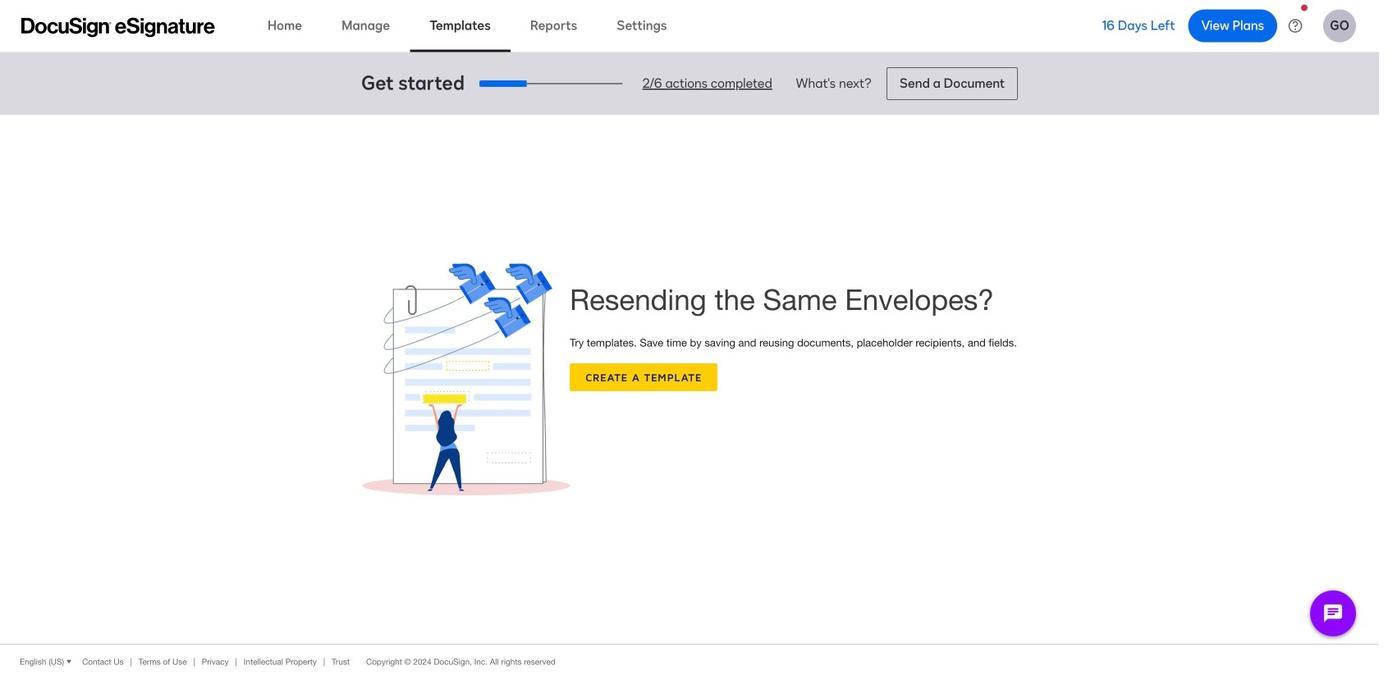 Task type: describe. For each thing, give the bounding box(es) containing it.
more info region
[[0, 644, 1379, 680]]

docusign esignature image
[[21, 18, 215, 37]]



